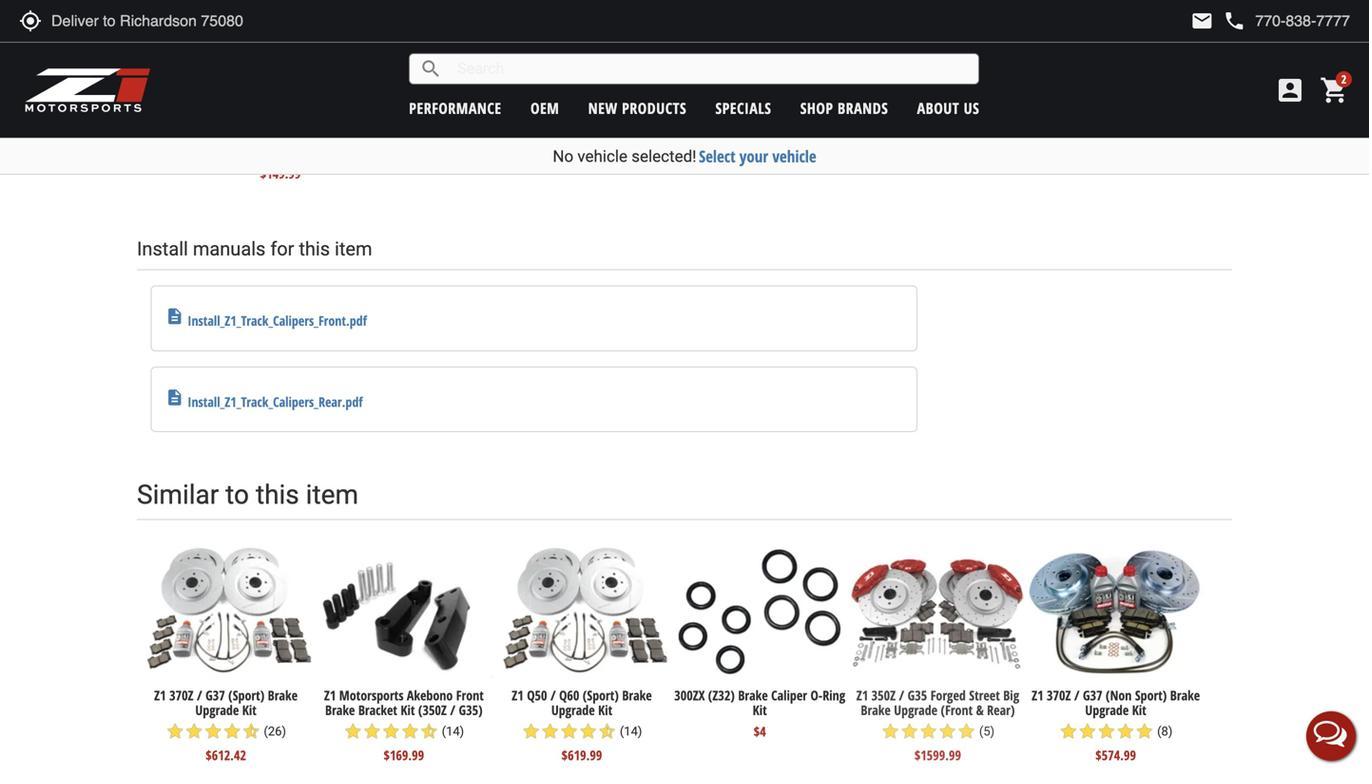 Task type: locate. For each thing, give the bounding box(es) containing it.
install
[[137, 238, 188, 260]]

4 kit from the left
[[753, 702, 767, 720]]

3 star_half from the left
[[598, 723, 617, 742]]

z1 motorsports akebono front brake bracket kit (350z / g35) star star star star star_half (14) $169.99
[[324, 687, 484, 765]]

for
[[270, 238, 294, 260]]

brake left master
[[240, 124, 270, 142]]

star_half down (350z
[[420, 723, 439, 742]]

/
[[208, 124, 213, 142], [197, 687, 202, 705], [551, 687, 556, 705], [899, 687, 904, 705], [1074, 687, 1080, 705], [450, 702, 456, 720]]

select your vehicle link
[[699, 145, 816, 167]]

370z
[[169, 687, 194, 705], [1047, 687, 1071, 705]]

$612.42
[[206, 747, 246, 765]]

brake left 300zx
[[622, 687, 652, 705]]

g37 inside z1 370z / g37 (sport) brake upgrade kit star star star star star_half (26) $612.42
[[206, 687, 225, 705]]

300zx
[[674, 687, 705, 705]]

about us link
[[917, 98, 980, 118]]

0 horizontal spatial (14)
[[442, 725, 464, 740]]

q60
[[216, 124, 237, 142], [559, 687, 579, 705]]

new products link
[[588, 98, 687, 118]]

brake up (26)
[[268, 687, 298, 705]]

1 horizontal spatial g37
[[1083, 687, 1103, 705]]

0 horizontal spatial 370z
[[169, 687, 194, 705]]

brake left g35
[[861, 702, 891, 720]]

4 upgrade from the left
[[1085, 702, 1129, 720]]

about us
[[917, 98, 980, 118]]

g35)
[[459, 702, 483, 720]]

z1 370z / g37 (sport) brake upgrade kit star star star star star_half (26) $612.42
[[154, 687, 298, 765]]

g37 inside z1 370z / g37 (non sport) brake upgrade kit star star star star star (8) $574.99
[[1083, 687, 1103, 705]]

/ inside z1 q50 / q60 (sport) brake upgrade kit star star star star star_half (14) $619.99
[[551, 687, 556, 705]]

1 horizontal spatial (14)
[[620, 725, 642, 740]]

search
[[420, 58, 442, 80]]

q50 for star
[[184, 124, 204, 142]]

z1 inside z1 q50 / q60 (sport) brake upgrade kit star star star star star_half (14) $619.99
[[512, 687, 524, 705]]

2 star_half from the left
[[420, 723, 439, 742]]

1 vertical spatial q50
[[527, 687, 547, 705]]

shopping_cart link
[[1315, 75, 1350, 106]]

(5)
[[979, 725, 995, 740]]

1 horizontal spatial q50
[[527, 687, 547, 705]]

z1
[[169, 124, 181, 142], [154, 687, 166, 705], [324, 687, 336, 705], [512, 687, 524, 705], [856, 687, 868, 705], [1032, 687, 1044, 705]]

no vehicle selected! select your vehicle
[[553, 145, 816, 167]]

upgrade inside z1 370z / g37 (non sport) brake upgrade kit star star star star star (8) $574.99
[[1085, 702, 1129, 720]]

description inside 'description install_z1_track_calipers_rear.pdf'
[[165, 388, 184, 407]]

brake inside z1 q50 / q60 brake master cylinder brace star star star star star (10) $149.99
[[240, 124, 270, 142]]

0 horizontal spatial q60
[[216, 124, 237, 142]]

/ for $612.42
[[197, 687, 202, 705]]

q50 inside z1 q50 / q60 brake master cylinder brace star star star star star (10) $149.99
[[184, 124, 204, 142]]

o-
[[811, 687, 823, 705]]

370z inside z1 370z / g37 (non sport) brake upgrade kit star star star star star (8) $574.99
[[1047, 687, 1071, 705]]

vehicle
[[772, 145, 816, 167], [578, 147, 628, 166]]

0 vertical spatial description
[[165, 307, 184, 326]]

akebono
[[407, 687, 453, 705]]

/ inside z1 370z / g37 (sport) brake upgrade kit star star star star star_half (26) $612.42
[[197, 687, 202, 705]]

new products
[[588, 98, 687, 118]]

1 g37 from the left
[[206, 687, 225, 705]]

star
[[218, 140, 237, 159], [237, 140, 256, 159], [256, 140, 275, 159], [275, 140, 294, 159], [294, 140, 313, 159], [166, 723, 185, 742], [185, 723, 204, 742], [204, 723, 223, 742], [223, 723, 242, 742], [344, 723, 363, 742], [363, 723, 382, 742], [382, 723, 401, 742], [401, 723, 420, 742], [522, 723, 541, 742], [541, 723, 560, 742], [560, 723, 579, 742], [579, 723, 598, 742], [881, 723, 900, 742], [900, 723, 919, 742], [919, 723, 938, 742], [938, 723, 957, 742], [957, 723, 976, 742], [1059, 723, 1078, 742], [1078, 723, 1097, 742], [1097, 723, 1116, 742], [1116, 723, 1135, 742], [1135, 723, 1154, 742]]

mail
[[1191, 10, 1214, 32]]

upgrade left the sport) at the right of the page
[[1085, 702, 1129, 720]]

/ for (8)
[[1074, 687, 1080, 705]]

1 description from the top
[[165, 307, 184, 326]]

phone
[[1223, 10, 1246, 32]]

(8)
[[1157, 725, 1173, 740]]

mail phone
[[1191, 10, 1246, 32]]

description inside description install_z1_track_calipers_front.pdf
[[165, 307, 184, 326]]

star_half inside z1 motorsports akebono front brake bracket kit (350z / g35) star star star star star_half (14) $169.99
[[420, 723, 439, 742]]

370z for kit
[[1047, 687, 1071, 705]]

z1 350z / g35 forged street big brake upgrade (front & rear) star star star star star (5) $1599.99
[[856, 687, 1019, 765]]

kit up $4
[[753, 702, 767, 720]]

0 horizontal spatial vehicle
[[578, 147, 628, 166]]

/ for $619.99
[[551, 687, 556, 705]]

z1 inside z1 350z / g35 forged street big brake upgrade (front & rear) star star star star star (5) $1599.99
[[856, 687, 868, 705]]

0 vertical spatial q60
[[216, 124, 237, 142]]

upgrade up "$612.42"
[[195, 702, 239, 720]]

performance link
[[409, 98, 502, 118]]

(sport) for z1 370z / g37 (sport) brake upgrade kit star star star star star_half (26) $612.42
[[228, 687, 265, 705]]

upgrade inside z1 q50 / q60 (sport) brake upgrade kit star star star star star_half (14) $619.99
[[551, 702, 595, 720]]

g37
[[206, 687, 225, 705], [1083, 687, 1103, 705]]

brake inside z1 q50 / q60 (sport) brake upgrade kit star star star star star_half (14) $619.99
[[622, 687, 652, 705]]

2 (sport) from the left
[[583, 687, 619, 705]]

2 horizontal spatial star_half
[[598, 723, 617, 742]]

2 370z from the left
[[1047, 687, 1071, 705]]

&
[[976, 702, 984, 720]]

5 kit from the left
[[1132, 702, 1147, 720]]

(sport)
[[228, 687, 265, 705], [583, 687, 619, 705]]

1 star_half from the left
[[242, 723, 261, 742]]

(front
[[941, 702, 973, 720]]

kit inside z1 370z / g37 (sport) brake upgrade kit star star star star star_half (26) $612.42
[[242, 702, 257, 720]]

z1 inside z1 370z / g37 (non sport) brake upgrade kit star star star star star (8) $574.99
[[1032, 687, 1044, 705]]

vehicle right the your at right
[[772, 145, 816, 167]]

1 vertical spatial description
[[165, 388, 184, 407]]

/ for star
[[899, 687, 904, 705]]

brake inside z1 370z / g37 (sport) brake upgrade kit star star star star star_half (26) $612.42
[[268, 687, 298, 705]]

shop brands link
[[800, 98, 888, 118]]

star_half left (26)
[[242, 723, 261, 742]]

/ inside z1 370z / g37 (non sport) brake upgrade kit star star star star star (8) $574.99
[[1074, 687, 1080, 705]]

2 g37 from the left
[[1083, 687, 1103, 705]]

item
[[335, 238, 372, 260], [306, 480, 358, 511]]

(sport) up (26)
[[228, 687, 265, 705]]

z1 inside z1 q50 / q60 brake master cylinder brace star star star star star (10) $149.99
[[169, 124, 181, 142]]

0 horizontal spatial q50
[[184, 124, 204, 142]]

0 horizontal spatial g37
[[206, 687, 225, 705]]

g37 for star_half
[[206, 687, 225, 705]]

3 upgrade from the left
[[894, 702, 938, 720]]

street
[[969, 687, 1000, 705]]

1 (14) from the left
[[442, 725, 464, 740]]

this
[[299, 238, 330, 260], [256, 480, 299, 511]]

0 horizontal spatial (sport)
[[228, 687, 265, 705]]

brake right the sport) at the right of the page
[[1170, 687, 1200, 705]]

1 vertical spatial q60
[[559, 687, 579, 705]]

(14)
[[442, 725, 464, 740], [620, 725, 642, 740]]

kit
[[242, 702, 257, 720], [401, 702, 415, 720], [598, 702, 613, 720], [753, 702, 767, 720], [1132, 702, 1147, 720]]

q60 up $619.99
[[559, 687, 579, 705]]

$574.99
[[1096, 747, 1136, 765]]

motorsports
[[339, 687, 404, 705]]

install_z1_track_calipers_rear.pdf
[[188, 393, 363, 411]]

0 horizontal spatial star_half
[[242, 723, 261, 742]]

g37 up "$612.42"
[[206, 687, 225, 705]]

z1 for star
[[856, 687, 868, 705]]

z1 for (8)
[[1032, 687, 1044, 705]]

1 370z from the left
[[169, 687, 194, 705]]

similar to this item
[[137, 480, 358, 511]]

g35
[[908, 687, 927, 705]]

q50
[[184, 124, 204, 142], [527, 687, 547, 705]]

kit inside z1 motorsports akebono front brake bracket kit (350z / g35) star star star star star_half (14) $169.99
[[401, 702, 415, 720]]

about
[[917, 98, 960, 118]]

z1 q50 / q60 brake master cylinder brace star star star star star (10) $149.99
[[169, 124, 387, 183]]

q50 inside z1 q50 / q60 (sport) brake upgrade kit star star star star star_half (14) $619.99
[[527, 687, 547, 705]]

1 horizontal spatial 370z
[[1047, 687, 1071, 705]]

Search search field
[[442, 54, 979, 84]]

upgrade up $619.99
[[551, 702, 595, 720]]

(sport) up $619.99
[[583, 687, 619, 705]]

g37 left (non at right
[[1083, 687, 1103, 705]]

kit up "$612.42"
[[242, 702, 257, 720]]

1 horizontal spatial (sport)
[[583, 687, 619, 705]]

(10)
[[316, 143, 338, 157]]

2 kit from the left
[[401, 702, 415, 720]]

(sport) inside z1 370z / g37 (sport) brake upgrade kit star star star star star_half (26) $612.42
[[228, 687, 265, 705]]

/ inside z1 motorsports akebono front brake bracket kit (350z / g35) star star star star star_half (14) $169.99
[[450, 702, 456, 720]]

kit inside z1 q50 / q60 (sport) brake upgrade kit star star star star star_half (14) $619.99
[[598, 702, 613, 720]]

this right the for
[[299, 238, 330, 260]]

q60 left master
[[216, 124, 237, 142]]

kit inside z1 370z / g37 (non sport) brake upgrade kit star star star star star (8) $574.99
[[1132, 702, 1147, 720]]

ring
[[823, 687, 845, 705]]

q60 inside z1 q50 / q60 (sport) brake upgrade kit star star star star star_half (14) $619.99
[[559, 687, 579, 705]]

item right to
[[306, 480, 358, 511]]

star_half
[[242, 723, 261, 742], [420, 723, 439, 742], [598, 723, 617, 742]]

/ inside z1 q50 / q60 brake master cylinder brace star star star star star (10) $149.99
[[208, 124, 213, 142]]

kit left (350z
[[401, 702, 415, 720]]

brake left 'bracket'
[[325, 702, 355, 720]]

star_half inside z1 370z / g37 (sport) brake upgrade kit star star star star star_half (26) $612.42
[[242, 723, 261, 742]]

no
[[553, 147, 574, 166]]

z1 inside z1 motorsports akebono front brake bracket kit (350z / g35) star star star star star_half (14) $169.99
[[324, 687, 336, 705]]

item right the for
[[335, 238, 372, 260]]

this right to
[[256, 480, 299, 511]]

/ inside z1 350z / g35 forged street big brake upgrade (front & rear) star star star star star (5) $1599.99
[[899, 687, 904, 705]]

kit right (non at right
[[1132, 702, 1147, 720]]

1 upgrade from the left
[[195, 702, 239, 720]]

z1 q50 / q60 (sport) brake upgrade kit star star star star star_half (14) $619.99
[[512, 687, 652, 765]]

1 horizontal spatial q60
[[559, 687, 579, 705]]

$169.99
[[384, 747, 424, 765]]

3 kit from the left
[[598, 702, 613, 720]]

370z inside z1 370z / g37 (sport) brake upgrade kit star star star star star_half (26) $612.42
[[169, 687, 194, 705]]

2 description from the top
[[165, 388, 184, 407]]

q60 inside z1 q50 / q60 brake master cylinder brace star star star star star (10) $149.99
[[216, 124, 237, 142]]

similar
[[137, 480, 219, 511]]

2 upgrade from the left
[[551, 702, 595, 720]]

1 (sport) from the left
[[228, 687, 265, 705]]

g37 for star
[[1083, 687, 1103, 705]]

(sport) inside z1 q50 / q60 (sport) brake upgrade kit star star star star star_half (14) $619.99
[[583, 687, 619, 705]]

kit up $619.99
[[598, 702, 613, 720]]

1 horizontal spatial star_half
[[420, 723, 439, 742]]

star_half inside z1 q50 / q60 (sport) brake upgrade kit star star star star star_half (14) $619.99
[[598, 723, 617, 742]]

upgrade left (front
[[894, 702, 938, 720]]

front
[[456, 687, 484, 705]]

vehicle inside no vehicle selected! select your vehicle
[[578, 147, 628, 166]]

to
[[226, 480, 249, 511]]

star_half up $619.99
[[598, 723, 617, 742]]

/ for $149.99
[[208, 124, 213, 142]]

description for description install_z1_track_calipers_rear.pdf
[[165, 388, 184, 407]]

1 kit from the left
[[242, 702, 257, 720]]

description install_z1_track_calipers_front.pdf
[[165, 307, 367, 330]]

upgrade
[[195, 702, 239, 720], [551, 702, 595, 720], [894, 702, 938, 720], [1085, 702, 1129, 720]]

description
[[165, 307, 184, 326], [165, 388, 184, 407]]

z1 inside z1 370z / g37 (sport) brake upgrade kit star star star star star_half (26) $612.42
[[154, 687, 166, 705]]

z1 for $149.99
[[169, 124, 181, 142]]

vehicle right no
[[578, 147, 628, 166]]

brake
[[240, 124, 270, 142], [268, 687, 298, 705], [622, 687, 652, 705], [738, 687, 768, 705], [1170, 687, 1200, 705], [325, 702, 355, 720], [861, 702, 891, 720]]

0 vertical spatial q50
[[184, 124, 204, 142]]

0 vertical spatial this
[[299, 238, 330, 260]]

2 (14) from the left
[[620, 725, 642, 740]]

brake right (z32)
[[738, 687, 768, 705]]

shopping_cart
[[1320, 75, 1350, 106]]

sport)
[[1135, 687, 1167, 705]]



Task type: describe. For each thing, give the bounding box(es) containing it.
(26)
[[264, 725, 286, 740]]

0 vertical spatial item
[[335, 238, 372, 260]]

phone link
[[1223, 10, 1350, 32]]

rear)
[[987, 702, 1015, 720]]

z1 for $619.99
[[512, 687, 524, 705]]

brace
[[359, 124, 387, 142]]

specials link
[[716, 98, 772, 118]]

account_box link
[[1270, 75, 1310, 106]]

z1 for $612.42
[[154, 687, 166, 705]]

master
[[273, 124, 310, 142]]

shop brands
[[800, 98, 888, 118]]

1 horizontal spatial vehicle
[[772, 145, 816, 167]]

(350z
[[418, 702, 447, 720]]

brake inside z1 370z / g37 (non sport) brake upgrade kit star star star star star (8) $574.99
[[1170, 687, 1200, 705]]

z1 for star_half
[[324, 687, 336, 705]]

performance
[[409, 98, 502, 118]]

z1 370z / g37 (non sport) brake upgrade kit star star star star star (8) $574.99
[[1032, 687, 1200, 765]]

300zx (z32) brake caliper o-ring kit $4
[[674, 687, 845, 741]]

q50 for star_half
[[527, 687, 547, 705]]

oem
[[531, 98, 559, 118]]

(non
[[1106, 687, 1132, 705]]

description install_z1_track_calipers_rear.pdf
[[165, 388, 363, 411]]

forged
[[931, 687, 966, 705]]

1 vertical spatial item
[[306, 480, 358, 511]]

upgrade inside z1 350z / g35 forged street big brake upgrade (front & rear) star star star star star (5) $1599.99
[[894, 702, 938, 720]]

shop
[[800, 98, 834, 118]]

new
[[588, 98, 618, 118]]

caliper
[[771, 687, 807, 705]]

1 vertical spatial this
[[256, 480, 299, 511]]

q60 for star
[[216, 124, 237, 142]]

my_location
[[19, 10, 42, 32]]

$149.99
[[260, 164, 301, 183]]

370z for star
[[169, 687, 194, 705]]

upgrade inside z1 370z / g37 (sport) brake upgrade kit star star star star star_half (26) $612.42
[[195, 702, 239, 720]]

kit inside the 300zx (z32) brake caliper o-ring kit $4
[[753, 702, 767, 720]]

manuals
[[193, 238, 266, 260]]

big
[[1003, 687, 1019, 705]]

350z
[[872, 687, 896, 705]]

z1 motorsports logo image
[[24, 67, 152, 114]]

specials
[[716, 98, 772, 118]]

(14) inside z1 q50 / q60 (sport) brake upgrade kit star star star star star_half (14) $619.99
[[620, 725, 642, 740]]

brands
[[838, 98, 888, 118]]

star_half for z1 370z / g37 (sport) brake upgrade kit star star star star star_half (26) $612.42
[[242, 723, 261, 742]]

brake inside z1 350z / g35 forged street big brake upgrade (front & rear) star star star star star (5) $1599.99
[[861, 702, 891, 720]]

(sport) for z1 q50 / q60 (sport) brake upgrade kit star star star star star_half (14) $619.99
[[583, 687, 619, 705]]

your
[[740, 145, 768, 167]]

oem link
[[531, 98, 559, 118]]

$619.99
[[562, 747, 602, 765]]

mail link
[[1191, 10, 1214, 32]]

select
[[699, 145, 736, 167]]

q60 for star_half
[[559, 687, 579, 705]]

install manuals for this item
[[137, 238, 372, 260]]

account_box
[[1275, 75, 1306, 106]]

(z32)
[[708, 687, 735, 705]]

us
[[964, 98, 980, 118]]

$1599.99
[[915, 747, 961, 765]]

brake inside the 300zx (z32) brake caliper o-ring kit $4
[[738, 687, 768, 705]]

bracket
[[358, 702, 397, 720]]

description for description install_z1_track_calipers_front.pdf
[[165, 307, 184, 326]]

$4
[[754, 723, 766, 741]]

selected!
[[632, 147, 697, 166]]

(14) inside z1 motorsports akebono front brake bracket kit (350z / g35) star star star star star_half (14) $169.99
[[442, 725, 464, 740]]

brake inside z1 motorsports akebono front brake bracket kit (350z / g35) star star star star star_half (14) $169.99
[[325, 702, 355, 720]]

install_z1_track_calipers_front.pdf
[[188, 312, 367, 330]]

cylinder
[[313, 124, 355, 142]]

star_half for z1 q50 / q60 (sport) brake upgrade kit star star star star star_half (14) $619.99
[[598, 723, 617, 742]]

products
[[622, 98, 687, 118]]



Task type: vqa. For each thing, say whether or not it's contained in the screenshot.


